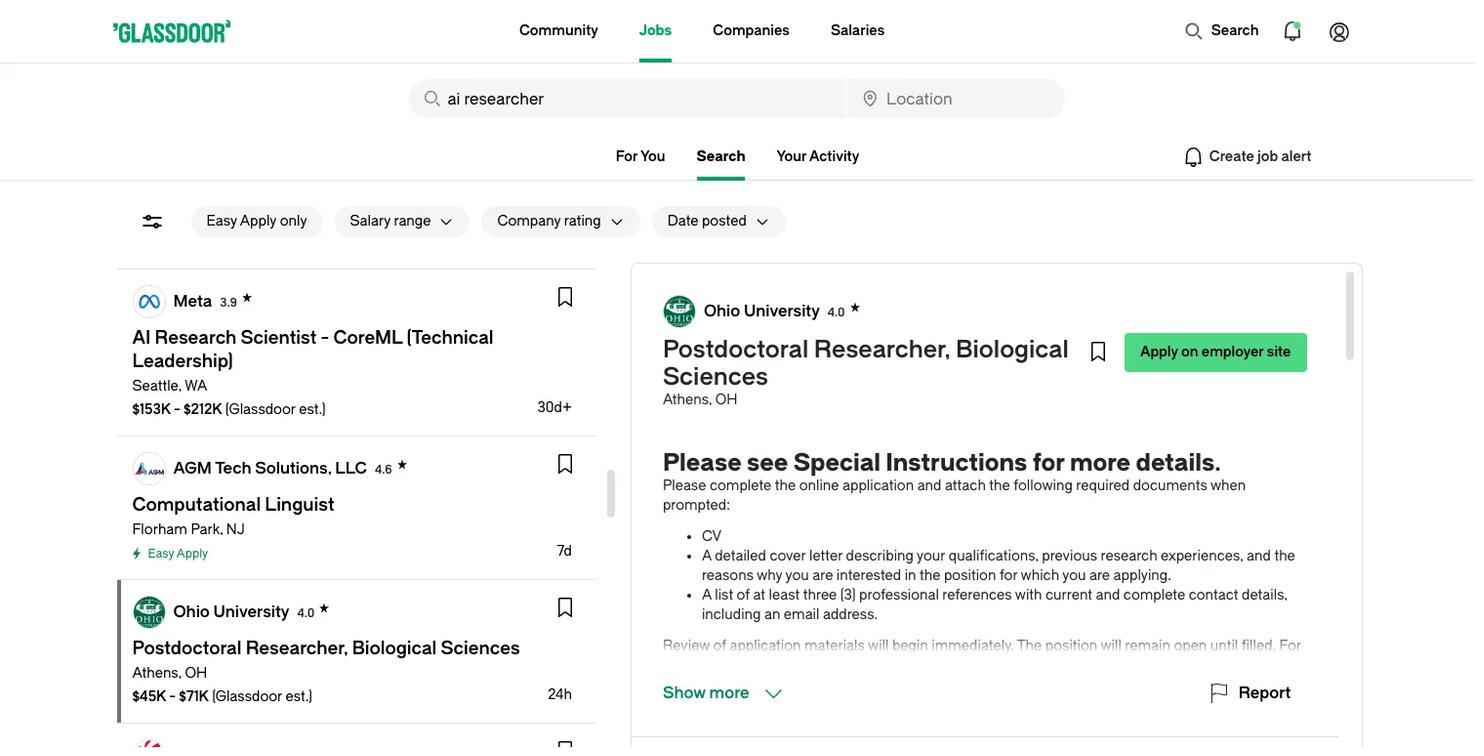Task type: describe. For each thing, give the bounding box(es) containing it.
(glassdoor for meta
[[226, 401, 296, 418]]

which
[[1021, 568, 1060, 584]]

cv
[[702, 528, 722, 545]]

salaries
[[831, 22, 885, 39]]

cv a detailed cover letter describing your qualifications, previous research experiences, and the reasons why you are interested in the position for which you are applying. a list of at least three (3) professional references with current and complete contact details, including an email address.
[[702, 528, 1296, 623]]

2 please from the top
[[663, 478, 707, 494]]

by
[[865, 657, 880, 674]]

range
[[394, 213, 431, 230]]

open
[[1174, 638, 1208, 654]]

$45k
[[132, 689, 166, 705]]

florham
[[132, 522, 187, 538]]

posted
[[702, 213, 747, 230]]

$212k
[[184, 401, 222, 418]]

1 are from the left
[[813, 568, 834, 584]]

Search keyword field
[[409, 79, 846, 118]]

university for ohio university logo to the top
[[744, 301, 820, 320]]

company
[[498, 213, 561, 230]]

1 vertical spatial search
[[697, 148, 746, 165]]

jobs
[[640, 22, 672, 39]]

apply on employer site
[[1141, 344, 1292, 360]]

materials
[[805, 638, 865, 654]]

of inside review of application materials will begin immediately. the position will remain open until filled. for full consideration, please apply by the posting closing date.
[[714, 638, 727, 654]]

interested
[[837, 568, 902, 584]]

24h
[[548, 687, 572, 703]]

with
[[1016, 587, 1043, 604]]

online
[[800, 478, 840, 494]]

required
[[1077, 478, 1130, 494]]

nj
[[226, 522, 245, 538]]

on
[[1182, 344, 1199, 360]]

application inside please see special instructions for more details. please complete the online application and attach the following required documents when prompted:
[[843, 478, 914, 494]]

apply for easy apply
[[177, 547, 208, 561]]

closing
[[960, 657, 1007, 674]]

the down see
[[775, 478, 796, 494]]

show more
[[663, 684, 750, 702]]

report button
[[1208, 682, 1292, 705]]

rating
[[564, 213, 601, 230]]

1 please from the top
[[663, 449, 742, 477]]

review of application materials will begin immediately. the position will remain open until filled. for full consideration, please apply by the posting closing date.
[[663, 638, 1302, 674]]

oh inside postdoctoral researcher, biological sciences athens, oh
[[716, 392, 738, 408]]

for inside please see special instructions for more details. please complete the online application and attach the following required documents when prompted:
[[1033, 449, 1065, 477]]

(3)
[[841, 587, 856, 604]]

applying.
[[1114, 568, 1172, 584]]

attach
[[945, 478, 986, 494]]

application inside review of application materials will begin immediately. the position will remain open until filled. for full consideration, please apply by the posting closing date.
[[730, 638, 802, 654]]

1 a from the top
[[702, 548, 712, 565]]

when
[[1211, 478, 1247, 494]]

companies link
[[713, 0, 790, 63]]

easy apply
[[148, 547, 208, 561]]

2 horizontal spatial and
[[1247, 548, 1272, 565]]

position inside review of application materials will begin immediately. the position will remain open until filled. for full consideration, please apply by the posting closing date.
[[1046, 638, 1098, 654]]

consideration,
[[686, 657, 778, 674]]

details.
[[1137, 449, 1222, 477]]

2 are from the left
[[1090, 568, 1111, 584]]

the inside review of application materials will begin immediately. the position will remain open until filled. for full consideration, please apply by the posting closing date.
[[884, 657, 904, 674]]

previous
[[1043, 548, 1098, 565]]

4.0 for ohio university logo to the top
[[828, 305, 845, 319]]

1 you from the left
[[786, 568, 810, 584]]

seattle,
[[132, 378, 182, 395]]

prompted:
[[663, 497, 731, 514]]

posting
[[908, 657, 956, 674]]

researcher,
[[814, 336, 951, 363]]

show more button
[[663, 682, 785, 705]]

list
[[715, 587, 734, 604]]

2 a from the top
[[702, 587, 712, 604]]

biological
[[956, 336, 1069, 363]]

remain
[[1126, 638, 1171, 654]]

why
[[757, 568, 783, 584]]

details,
[[1243, 587, 1288, 604]]

apply on employer site button
[[1125, 333, 1307, 372]]

athens, inside postdoctoral researcher, biological sciences athens, oh
[[663, 392, 712, 408]]

salary range
[[350, 213, 431, 230]]

describing
[[846, 548, 914, 565]]

special
[[794, 449, 881, 477]]

contact
[[1189, 587, 1239, 604]]

0 vertical spatial for
[[616, 148, 638, 165]]

wa
[[185, 378, 207, 395]]

1 horizontal spatial and
[[1096, 587, 1121, 604]]

the down your
[[920, 568, 941, 584]]

reasons
[[702, 568, 754, 584]]

date
[[668, 213, 699, 230]]

detailed
[[715, 548, 767, 565]]

of inside cv a detailed cover letter describing your qualifications, previous research experiences, and the reasons why you are interested in the position for which you are applying. a list of at least three (3) professional references with current and complete contact details, including an email address.
[[737, 587, 750, 604]]

- for ohio university
[[169, 689, 176, 705]]

agm tech solutions, llc logo image
[[133, 453, 165, 484]]

4.6
[[375, 463, 392, 476]]

for inside review of application materials will begin immediately. the position will remain open until filled. for full consideration, please apply by the posting closing date.
[[1280, 638, 1302, 654]]

agm
[[173, 459, 212, 477]]

search button
[[1175, 12, 1269, 51]]

easy apply only button
[[191, 206, 323, 237]]

and inside please see special instructions for more details. please complete the online application and attach the following required documents when prompted:
[[918, 478, 942, 494]]

apply
[[828, 657, 862, 674]]

ohio for ohio university logo to the top
[[704, 301, 741, 320]]

report
[[1239, 684, 1292, 702]]

you
[[641, 148, 666, 165]]

sciences
[[663, 363, 769, 391]]

salary
[[350, 213, 391, 230]]

at
[[754, 587, 766, 604]]

easy apply only
[[207, 213, 307, 230]]

please
[[782, 657, 824, 674]]

postdoctoral
[[663, 336, 809, 363]]

employer
[[1202, 344, 1265, 360]]

30d+
[[538, 400, 572, 416]]

athens, inside athens, oh $45k - $71k (glassdoor est.)
[[132, 665, 182, 682]]



Task type: locate. For each thing, give the bounding box(es) containing it.
0 horizontal spatial apply
[[177, 547, 208, 561]]

the
[[1018, 638, 1043, 654]]

1 vertical spatial complete
[[1124, 587, 1186, 604]]

more
[[1070, 449, 1131, 477], [710, 684, 750, 702]]

1 vertical spatial est.)
[[286, 689, 313, 705]]

1 vertical spatial and
[[1247, 548, 1272, 565]]

oh up $71k on the left of the page
[[185, 665, 207, 682]]

0 vertical spatial est.)
[[299, 401, 326, 418]]

salaries link
[[831, 0, 885, 63]]

1 horizontal spatial none field
[[848, 79, 1065, 118]]

easy
[[207, 213, 237, 230], [148, 547, 174, 561]]

- left $71k on the left of the page
[[169, 689, 176, 705]]

0 vertical spatial oh
[[716, 392, 738, 408]]

and up details,
[[1247, 548, 1272, 565]]

1 horizontal spatial oh
[[716, 392, 738, 408]]

companies
[[713, 22, 790, 39]]

university up postdoctoral
[[744, 301, 820, 320]]

and down instructions
[[918, 478, 942, 494]]

2 none field from the left
[[848, 79, 1065, 118]]

None field
[[409, 79, 846, 118], [848, 79, 1065, 118]]

only
[[280, 213, 307, 230]]

0 horizontal spatial athens,
[[132, 665, 182, 682]]

0 vertical spatial please
[[663, 449, 742, 477]]

for you link
[[616, 148, 666, 165]]

1 vertical spatial of
[[714, 638, 727, 654]]

1 vertical spatial 4.0
[[297, 606, 315, 620]]

ohio down easy apply
[[173, 602, 210, 621]]

an
[[765, 607, 781, 623]]

apply left on
[[1141, 344, 1179, 360]]

ohio
[[704, 301, 741, 320], [173, 602, 210, 621]]

0 vertical spatial athens,
[[663, 392, 712, 408]]

qualifications,
[[949, 548, 1039, 565]]

the right by in the bottom of the page
[[884, 657, 904, 674]]

open filter menu image
[[140, 210, 164, 233]]

your
[[917, 548, 946, 565]]

are
[[813, 568, 834, 584], [1090, 568, 1111, 584]]

community
[[520, 22, 599, 39]]

7d
[[557, 543, 572, 560]]

of left at
[[737, 587, 750, 604]]

oh down sciences
[[716, 392, 738, 408]]

1 vertical spatial apply
[[1141, 344, 1179, 360]]

complete down applying.
[[1124, 587, 1186, 604]]

0 horizontal spatial complete
[[710, 478, 772, 494]]

0 vertical spatial ohio university
[[704, 301, 820, 320]]

0 vertical spatial university
[[744, 301, 820, 320]]

0 vertical spatial application
[[843, 478, 914, 494]]

references
[[943, 587, 1013, 604]]

ohio university for ohio university logo to the top
[[704, 301, 820, 320]]

1 none field from the left
[[409, 79, 846, 118]]

1 horizontal spatial more
[[1070, 449, 1131, 477]]

1 horizontal spatial for
[[1033, 449, 1065, 477]]

0 vertical spatial 4.0
[[828, 305, 845, 319]]

1 vertical spatial easy
[[148, 547, 174, 561]]

0 horizontal spatial none field
[[409, 79, 846, 118]]

athens, up the $45k
[[132, 665, 182, 682]]

instructions
[[886, 449, 1028, 477]]

0 horizontal spatial university
[[214, 602, 290, 621]]

1 vertical spatial application
[[730, 638, 802, 654]]

2 vertical spatial apply
[[177, 547, 208, 561]]

filled.
[[1242, 638, 1277, 654]]

activity
[[810, 148, 860, 165]]

are down research
[[1090, 568, 1111, 584]]

three
[[804, 587, 837, 604]]

are up the three
[[813, 568, 834, 584]]

0 vertical spatial more
[[1070, 449, 1131, 477]]

for inside cv a detailed cover letter describing your qualifications, previous research experiences, and the reasons why you are interested in the position for which you are applying. a list of at least three (3) professional references with current and complete contact details, including an email address.
[[1000, 568, 1018, 584]]

0 horizontal spatial ohio university
[[173, 602, 290, 621]]

position
[[944, 568, 997, 584], [1046, 638, 1098, 654]]

1 horizontal spatial easy
[[207, 213, 237, 230]]

meta
[[173, 292, 212, 310]]

in
[[905, 568, 917, 584]]

ohio university for bottom ohio university logo
[[173, 602, 290, 621]]

the right attach
[[990, 478, 1011, 494]]

begin
[[893, 638, 929, 654]]

easy right open filter menu icon
[[207, 213, 237, 230]]

oh inside athens, oh $45k - $71k (glassdoor est.)
[[185, 665, 207, 682]]

date posted button
[[652, 206, 747, 237]]

you down cover
[[786, 568, 810, 584]]

none field search keyword
[[409, 79, 846, 118]]

0 vertical spatial for
[[1033, 449, 1065, 477]]

athens, down sciences
[[663, 392, 712, 408]]

est.) inside 'seattle, wa $153k - $212k (glassdoor est.)'
[[299, 401, 326, 418]]

0 horizontal spatial search
[[697, 148, 746, 165]]

0 horizontal spatial ohio university logo image
[[133, 597, 165, 628]]

will up by in the bottom of the page
[[868, 638, 889, 654]]

(glassdoor right $71k on the left of the page
[[212, 689, 282, 705]]

1 horizontal spatial 4.0
[[828, 305, 845, 319]]

meta logo image
[[133, 286, 165, 317]]

4.0 for bottom ohio university logo
[[297, 606, 315, 620]]

1 horizontal spatial athens,
[[663, 392, 712, 408]]

1 horizontal spatial you
[[1063, 568, 1087, 584]]

a down 'cv'
[[702, 548, 712, 565]]

cover
[[770, 548, 806, 565]]

professional
[[860, 587, 940, 604]]

0 horizontal spatial more
[[710, 684, 750, 702]]

0 horizontal spatial for
[[1000, 568, 1018, 584]]

0 vertical spatial ohio
[[704, 301, 741, 320]]

for up following
[[1033, 449, 1065, 477]]

1 horizontal spatial search
[[1212, 22, 1260, 39]]

complete inside please see special instructions for more details. please complete the online application and attach the following required documents when prompted:
[[710, 478, 772, 494]]

1 vertical spatial university
[[214, 602, 290, 621]]

complete down see
[[710, 478, 772, 494]]

the up details,
[[1275, 548, 1296, 565]]

1 vertical spatial more
[[710, 684, 750, 702]]

for left the "you"
[[616, 148, 638, 165]]

following
[[1014, 478, 1073, 494]]

1 horizontal spatial apply
[[240, 213, 277, 230]]

- inside 'seattle, wa $153k - $212k (glassdoor est.)'
[[174, 401, 180, 418]]

company rating
[[498, 213, 601, 230]]

0 horizontal spatial application
[[730, 638, 802, 654]]

1 vertical spatial oh
[[185, 665, 207, 682]]

for you
[[616, 148, 666, 165]]

ohio university up postdoctoral
[[704, 301, 820, 320]]

0 vertical spatial of
[[737, 587, 750, 604]]

1 will from the left
[[868, 638, 889, 654]]

florham park, nj
[[132, 522, 245, 538]]

Search location field
[[848, 79, 1065, 118]]

1 vertical spatial for
[[1000, 568, 1018, 584]]

3.9
[[220, 295, 237, 309]]

athens, oh $45k - $71k (glassdoor est.)
[[132, 665, 313, 705]]

est.) for ohio university
[[286, 689, 313, 705]]

community link
[[520, 0, 599, 63]]

0 horizontal spatial oh
[[185, 665, 207, 682]]

0 vertical spatial search
[[1212, 22, 1260, 39]]

easy down florham
[[148, 547, 174, 561]]

0 vertical spatial -
[[174, 401, 180, 418]]

llc
[[335, 459, 367, 477]]

more down consideration,
[[710, 684, 750, 702]]

1 vertical spatial (glassdoor
[[212, 689, 282, 705]]

company rating button
[[482, 206, 601, 237]]

letter
[[810, 548, 843, 565]]

agm tech solutions, llc
[[173, 459, 367, 477]]

0 horizontal spatial 4.0
[[297, 606, 315, 620]]

least
[[769, 587, 800, 604]]

est.) inside athens, oh $45k - $71k (glassdoor est.)
[[286, 689, 313, 705]]

1 horizontal spatial complete
[[1124, 587, 1186, 604]]

more up required
[[1070, 449, 1131, 477]]

1 horizontal spatial application
[[843, 478, 914, 494]]

position inside cv a detailed cover letter describing your qualifications, previous research experiences, and the reasons why you are interested in the position for which you are applying. a list of at least three (3) professional references with current and complete contact details, including an email address.
[[944, 568, 997, 584]]

full
[[663, 657, 683, 674]]

apply down florham park, nj
[[177, 547, 208, 561]]

2 you from the left
[[1063, 568, 1087, 584]]

- for meta
[[174, 401, 180, 418]]

ohio for bottom ohio university logo
[[173, 602, 210, 621]]

apply for easy apply only
[[240, 213, 277, 230]]

the
[[775, 478, 796, 494], [990, 478, 1011, 494], [1275, 548, 1296, 565], [920, 568, 941, 584], [884, 657, 904, 674]]

(glassdoor
[[226, 401, 296, 418], [212, 689, 282, 705]]

ohio university up athens, oh $45k - $71k (glassdoor est.)
[[173, 602, 290, 621]]

apply left only
[[240, 213, 277, 230]]

tech
[[215, 459, 252, 477]]

est.) for meta
[[299, 401, 326, 418]]

1 horizontal spatial ohio university logo image
[[664, 296, 695, 327]]

0 horizontal spatial and
[[918, 478, 942, 494]]

easy inside the easy apply only button
[[207, 213, 237, 230]]

1 horizontal spatial ohio university
[[704, 301, 820, 320]]

4.0
[[828, 305, 845, 319], [297, 606, 315, 620]]

1 vertical spatial athens,
[[132, 665, 182, 682]]

1 vertical spatial position
[[1046, 638, 1098, 654]]

of up consideration,
[[714, 638, 727, 654]]

0 horizontal spatial easy
[[148, 547, 174, 561]]

oh
[[716, 392, 738, 408], [185, 665, 207, 682]]

easy for easy apply only
[[207, 213, 237, 230]]

date.
[[1010, 657, 1042, 674]]

0 vertical spatial apply
[[240, 213, 277, 230]]

none field search location
[[848, 79, 1065, 118]]

1 vertical spatial -
[[169, 689, 176, 705]]

0 horizontal spatial ohio
[[173, 602, 210, 621]]

0 horizontal spatial of
[[714, 638, 727, 654]]

ohio up postdoctoral
[[704, 301, 741, 320]]

position up "references"
[[944, 568, 997, 584]]

salary range button
[[335, 206, 431, 237]]

documents
[[1134, 478, 1208, 494]]

(glassdoor inside athens, oh $45k - $71k (glassdoor est.)
[[212, 689, 282, 705]]

university
[[744, 301, 820, 320], [214, 602, 290, 621]]

for right 'filled.'
[[1280, 638, 1302, 654]]

please
[[663, 449, 742, 477], [663, 478, 707, 494]]

0 vertical spatial ohio university logo image
[[664, 296, 695, 327]]

search inside search button
[[1212, 22, 1260, 39]]

for down qualifications, at the bottom of the page
[[1000, 568, 1018, 584]]

experiences,
[[1162, 548, 1244, 565]]

1 horizontal spatial position
[[1046, 638, 1098, 654]]

application down special
[[843, 478, 914, 494]]

1 vertical spatial ohio university
[[173, 602, 290, 621]]

(glassdoor inside 'seattle, wa $153k - $212k (glassdoor est.)'
[[226, 401, 296, 418]]

1 vertical spatial ohio
[[173, 602, 210, 621]]

0 vertical spatial position
[[944, 568, 997, 584]]

0 horizontal spatial you
[[786, 568, 810, 584]]

easy for easy apply
[[148, 547, 174, 561]]

1 horizontal spatial for
[[1280, 638, 1302, 654]]

1 horizontal spatial of
[[737, 587, 750, 604]]

$153k
[[132, 401, 171, 418]]

2 will from the left
[[1101, 638, 1122, 654]]

and right current
[[1096, 587, 1121, 604]]

more inside popup button
[[710, 684, 750, 702]]

(glassdoor for ohio university
[[212, 689, 282, 705]]

2 vertical spatial and
[[1096, 587, 1121, 604]]

of
[[737, 587, 750, 604], [714, 638, 727, 654]]

0 horizontal spatial will
[[868, 638, 889, 654]]

0 horizontal spatial are
[[813, 568, 834, 584]]

for
[[1033, 449, 1065, 477], [1000, 568, 1018, 584]]

1 horizontal spatial are
[[1090, 568, 1111, 584]]

1 horizontal spatial will
[[1101, 638, 1122, 654]]

solutions,
[[255, 459, 332, 477]]

0 vertical spatial a
[[702, 548, 712, 565]]

1 horizontal spatial university
[[744, 301, 820, 320]]

show
[[663, 684, 706, 702]]

your
[[777, 148, 807, 165]]

search link
[[697, 148, 746, 181]]

seattle, wa $153k - $212k (glassdoor est.)
[[132, 378, 326, 418]]

position right the on the right
[[1046, 638, 1098, 654]]

ohio university
[[704, 301, 820, 320], [173, 602, 290, 621]]

1 vertical spatial a
[[702, 587, 712, 604]]

- right $153k
[[174, 401, 180, 418]]

- inside athens, oh $45k - $71k (glassdoor est.)
[[169, 689, 176, 705]]

park,
[[191, 522, 223, 538]]

0 horizontal spatial for
[[616, 148, 638, 165]]

a left list
[[702, 587, 712, 604]]

0 vertical spatial complete
[[710, 478, 772, 494]]

will left remain
[[1101, 638, 1122, 654]]

complete inside cv a detailed cover letter describing your qualifications, previous research experiences, and the reasons why you are interested in the position for which you are applying. a list of at least three (3) professional references with current and complete contact details, including an email address.
[[1124, 587, 1186, 604]]

university for bottom ohio university logo
[[214, 602, 290, 621]]

university up athens, oh $45k - $71k (glassdoor est.)
[[214, 602, 290, 621]]

application down an
[[730, 638, 802, 654]]

(glassdoor right $212k
[[226, 401, 296, 418]]

0 horizontal spatial position
[[944, 568, 997, 584]]

1 horizontal spatial ohio
[[704, 301, 741, 320]]

your activity link
[[777, 148, 860, 165]]

until
[[1211, 638, 1239, 654]]

1 vertical spatial for
[[1280, 638, 1302, 654]]

ohio university logo image down easy apply
[[133, 597, 165, 628]]

you down previous in the bottom of the page
[[1063, 568, 1087, 584]]

1 vertical spatial ohio university logo image
[[133, 597, 165, 628]]

date posted
[[668, 213, 747, 230]]

1 vertical spatial please
[[663, 478, 707, 494]]

more inside please see special instructions for more details. please complete the online application and attach the following required documents when prompted:
[[1070, 449, 1131, 477]]

0 vertical spatial and
[[918, 478, 942, 494]]

0 vertical spatial (glassdoor
[[226, 401, 296, 418]]

2 horizontal spatial apply
[[1141, 344, 1179, 360]]

postdoctoral researcher, biological sciences athens, oh
[[663, 336, 1069, 408]]

ohio university logo image up postdoctoral
[[664, 296, 695, 327]]

ohio university logo image
[[664, 296, 695, 327], [133, 597, 165, 628]]

0 vertical spatial easy
[[207, 213, 237, 230]]

jobs link
[[640, 0, 672, 63]]



Task type: vqa. For each thing, say whether or not it's contained in the screenshot.
- within the Seattle, WA $153K - $212K (Glassdoor est.)
yes



